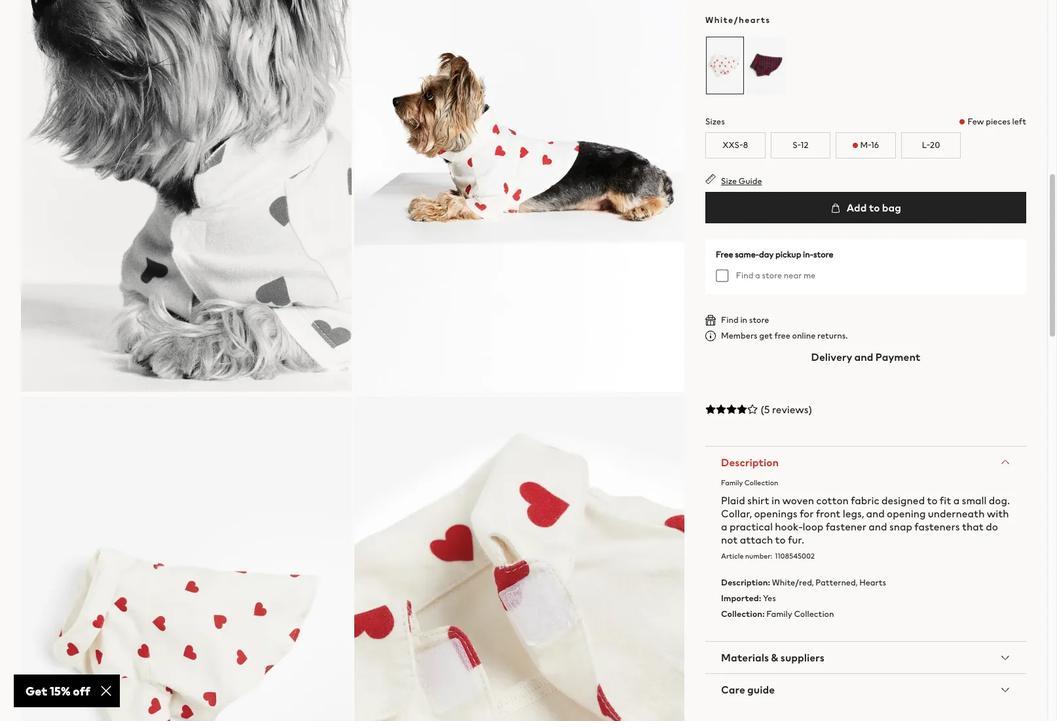 Task type: describe. For each thing, give the bounding box(es) containing it.
collection inside "family collection plaid shirt in woven cotton fabric designed to fit a small dog. collar, openings for front legs, and opening underneath with a practical hook-loop fastener and snap fasteners that do not attach to fur. article number: 1108545002"
[[745, 478, 779, 488]]

add to bag
[[845, 200, 902, 216]]

fur.
[[789, 532, 805, 548]]

store for find a store near me
[[763, 269, 783, 282]]

20
[[931, 139, 941, 151]]

collar,
[[722, 506, 753, 522]]

&
[[772, 650, 779, 666]]

2 vertical spatial a
[[722, 519, 728, 535]]

free
[[717, 248, 734, 261]]

l-
[[923, 139, 931, 151]]

(5
[[761, 402, 771, 418]]

practical
[[730, 519, 774, 535]]

fabric
[[852, 493, 880, 509]]

patterned,
[[816, 577, 858, 589]]

0 vertical spatial in
[[741, 314, 748, 326]]

add to bag button
[[706, 192, 1027, 224]]

free same-day pickup in-store
[[717, 248, 834, 261]]

bag
[[883, 200, 902, 216]]

underneath
[[929, 506, 985, 522]]

fastener
[[826, 519, 867, 535]]

collection:
[[722, 609, 765, 621]]

opening
[[888, 506, 927, 522]]

for
[[800, 506, 814, 522]]

legs,
[[843, 506, 865, 522]]

payment
[[876, 349, 921, 365]]

red/plaid image
[[747, 36, 787, 95]]

designed
[[882, 493, 926, 509]]

small
[[963, 493, 988, 509]]

(5 reviews) button
[[706, 394, 1027, 425]]

imported:
[[722, 593, 762, 605]]

day
[[760, 248, 774, 261]]

guide
[[739, 175, 763, 187]]

free
[[775, 330, 791, 342]]

with
[[988, 506, 1010, 522]]

cotton
[[817, 493, 849, 509]]

returns.
[[818, 330, 849, 342]]

article
[[722, 551, 744, 562]]

white/hearts
[[706, 14, 771, 26]]

fasteners
[[915, 519, 961, 535]]

find for find in store
[[722, 314, 739, 326]]

guide
[[748, 682, 775, 698]]

snap
[[890, 519, 913, 535]]

number:
[[746, 551, 773, 562]]

care
[[722, 682, 746, 698]]

16
[[872, 139, 880, 151]]

family inside description: white/red, patterned, hearts imported: yes collection: family collection
[[767, 609, 793, 621]]

front
[[817, 506, 841, 522]]

hearts
[[860, 577, 887, 589]]

few pieces left
[[969, 115, 1027, 128]]

find in store
[[722, 314, 770, 326]]

0 vertical spatial store
[[814, 248, 834, 261]]

few
[[969, 115, 985, 128]]

1 vertical spatial to
[[928, 493, 938, 509]]

reviews)
[[773, 402, 813, 418]]

white/hearts image
[[706, 36, 745, 95]]

hook-
[[776, 519, 803, 535]]

size
[[722, 175, 738, 187]]

find in store button
[[706, 314, 770, 326]]

woven
[[783, 493, 815, 509]]

attach
[[740, 532, 774, 548]]

0 vertical spatial a
[[756, 269, 761, 282]]

sizes
[[706, 115, 725, 128]]

(5 reviews)
[[761, 402, 813, 418]]

pickup
[[776, 248, 802, 261]]

delivery and payment
[[812, 349, 921, 365]]

8
[[744, 139, 749, 151]]

suppliers
[[781, 650, 825, 666]]

yes
[[764, 593, 777, 605]]



Task type: vqa. For each thing, say whether or not it's contained in the screenshot.
from for oil
no



Task type: locate. For each thing, give the bounding box(es) containing it.
do
[[987, 519, 999, 535]]

0 horizontal spatial family
[[722, 478, 744, 488]]

and left snap
[[869, 519, 888, 535]]

1 vertical spatial store
[[763, 269, 783, 282]]

1 horizontal spatial to
[[870, 200, 881, 216]]

care guide button
[[706, 674, 1027, 706]]

to left fit
[[928, 493, 938, 509]]

plaid
[[722, 493, 746, 509]]

find
[[737, 269, 754, 282], [722, 314, 739, 326]]

and
[[855, 349, 874, 365], [867, 506, 885, 522], [869, 519, 888, 535]]

0 horizontal spatial to
[[776, 532, 786, 548]]

dog shirt - white/hearts - ladies | h&m us 4 image
[[354, 0, 685, 392]]

1 horizontal spatial family
[[767, 609, 793, 621]]

collection down white/red,
[[795, 609, 835, 621]]

m-
[[861, 139, 872, 151]]

None radio
[[747, 36, 787, 95]]

dog shirt - white/hearts - ladies | h&m us 3 image
[[21, 0, 352, 392]]

size guide button
[[706, 174, 763, 187]]

None radio
[[706, 36, 745, 95]]

1 vertical spatial family
[[767, 609, 793, 621]]

xxs-
[[723, 139, 744, 151]]

to inside button
[[870, 200, 881, 216]]

2 horizontal spatial a
[[954, 493, 960, 509]]

care guide
[[722, 682, 775, 698]]

a down day at right top
[[756, 269, 761, 282]]

materials
[[722, 650, 770, 666]]

description button
[[706, 447, 1027, 479]]

dog shirt - white/hearts - ladies | h&m us 6 image
[[354, 397, 685, 722]]

xxs-8
[[723, 139, 749, 151]]

materials & suppliers button
[[706, 642, 1027, 674]]

family down yes
[[767, 609, 793, 621]]

to
[[870, 200, 881, 216], [928, 493, 938, 509], [776, 532, 786, 548]]

m-16
[[861, 139, 880, 151]]

and inside delivery and payment button
[[855, 349, 874, 365]]

that
[[963, 519, 985, 535]]

description: white/red, patterned, hearts imported: yes collection: family collection
[[722, 577, 887, 621]]

family collection plaid shirt in woven cotton fabric designed to fit a small dog. collar, openings for front legs, and opening underneath with a practical hook-loop fastener and snap fasteners that do not attach to fur. article number: 1108545002
[[722, 478, 1011, 562]]

white/red,
[[773, 577, 815, 589]]

l-20
[[923, 139, 941, 151]]

0 vertical spatial collection
[[745, 478, 779, 488]]

delivery
[[812, 349, 853, 365]]

2 vertical spatial store
[[750, 314, 770, 326]]

to left bag
[[870, 200, 881, 216]]

store for find in store
[[750, 314, 770, 326]]

materials & suppliers
[[722, 650, 825, 666]]

online
[[793, 330, 816, 342]]

get
[[760, 330, 773, 342]]

in
[[741, 314, 748, 326], [772, 493, 781, 509]]

1 vertical spatial a
[[954, 493, 960, 509]]

dog.
[[990, 493, 1011, 509]]

in inside "family collection plaid shirt in woven cotton fabric designed to fit a small dog. collar, openings for front legs, and opening underneath with a practical hook-loop fastener and snap fasteners that do not attach to fur. article number: 1108545002"
[[772, 493, 781, 509]]

0 vertical spatial family
[[722, 478, 744, 488]]

not
[[722, 532, 738, 548]]

0 vertical spatial to
[[870, 200, 881, 216]]

members
[[722, 330, 758, 342]]

same-
[[736, 248, 760, 261]]

fit
[[941, 493, 952, 509]]

and right legs,
[[867, 506, 885, 522]]

12
[[801, 139, 809, 151]]

s-12
[[793, 139, 809, 151]]

store left near
[[763, 269, 783, 282]]

0 vertical spatial find
[[737, 269, 754, 282]]

collection
[[745, 478, 779, 488], [795, 609, 835, 621]]

near
[[784, 269, 803, 282]]

delivery and payment button
[[706, 342, 1027, 373]]

s-
[[793, 139, 801, 151]]

loop
[[803, 519, 824, 535]]

in-
[[804, 248, 814, 261]]

2 horizontal spatial to
[[928, 493, 938, 509]]

size guide
[[722, 175, 763, 187]]

0 horizontal spatial a
[[722, 519, 728, 535]]

family inside "family collection plaid shirt in woven cotton fabric designed to fit a small dog. collar, openings for front legs, and opening underneath with a practical hook-loop fastener and snap fasteners that do not attach to fur. article number: 1108545002"
[[722, 478, 744, 488]]

store up get
[[750, 314, 770, 326]]

1 vertical spatial collection
[[795, 609, 835, 621]]

a left practical
[[722, 519, 728, 535]]

4 / 5 image
[[706, 404, 758, 415]]

1 horizontal spatial collection
[[795, 609, 835, 621]]

1 horizontal spatial a
[[756, 269, 761, 282]]

2 vertical spatial to
[[776, 532, 786, 548]]

find for find a store near me
[[737, 269, 754, 282]]

a
[[756, 269, 761, 282], [954, 493, 960, 509], [722, 519, 728, 535]]

description:
[[722, 577, 771, 589]]

find up members
[[722, 314, 739, 326]]

pieces
[[987, 115, 1011, 128]]

openings
[[755, 506, 798, 522]]

to left fur.
[[776, 532, 786, 548]]

0 horizontal spatial collection
[[745, 478, 779, 488]]

family up plaid
[[722, 478, 744, 488]]

in up members
[[741, 314, 748, 326]]

1 vertical spatial find
[[722, 314, 739, 326]]

add
[[847, 200, 867, 216]]

collection inside description: white/red, patterned, hearts imported: yes collection: family collection
[[795, 609, 835, 621]]

1108545002
[[776, 551, 816, 562]]

a right fit
[[954, 493, 960, 509]]

0 horizontal spatial in
[[741, 314, 748, 326]]

in right shirt
[[772, 493, 781, 509]]

find a store near me
[[737, 269, 816, 282]]

find down same-
[[737, 269, 754, 282]]

store up me
[[814, 248, 834, 261]]

description
[[722, 455, 779, 471]]

dog shirt - white/hearts - ladies | h&m us 5 image
[[21, 397, 352, 722]]

members get free online returns.
[[722, 330, 849, 342]]

and right delivery
[[855, 349, 874, 365]]

shirt
[[748, 493, 770, 509]]

1 horizontal spatial in
[[772, 493, 781, 509]]

collection up shirt
[[745, 478, 779, 488]]

1 vertical spatial in
[[772, 493, 781, 509]]

me
[[804, 269, 816, 282]]

store
[[814, 248, 834, 261], [763, 269, 783, 282], [750, 314, 770, 326]]

left
[[1013, 115, 1027, 128]]



